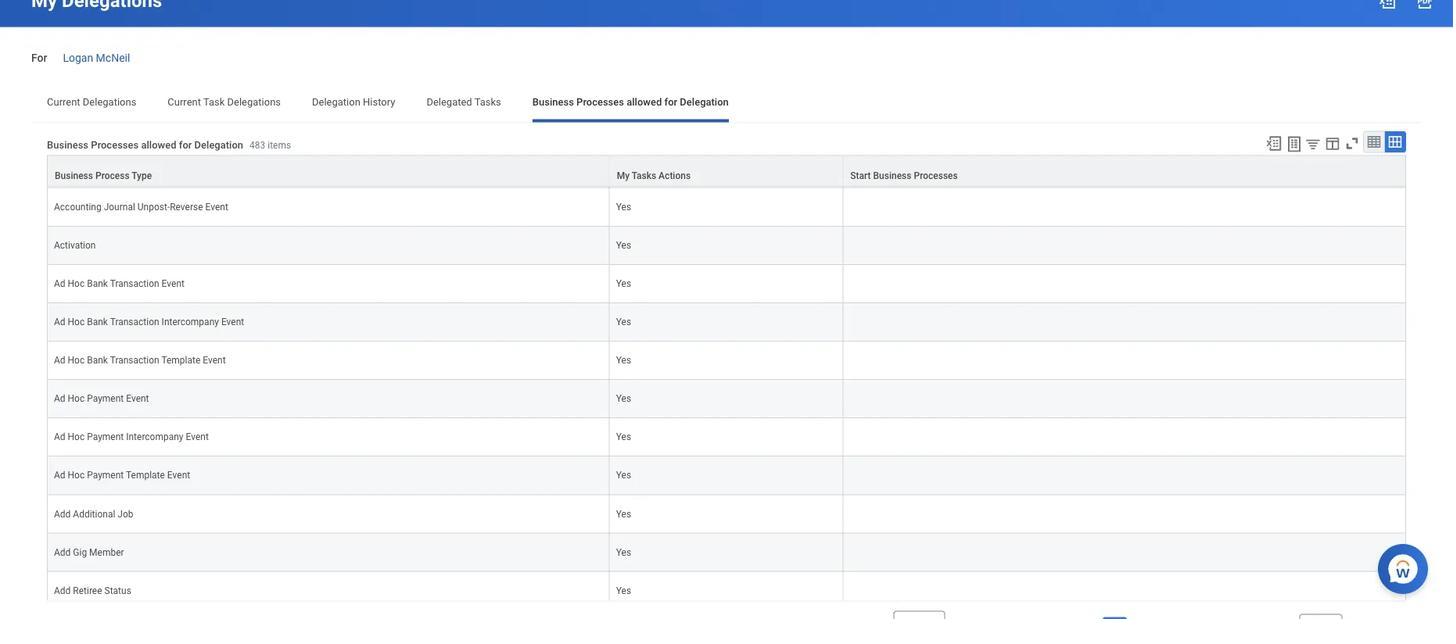 Task type: locate. For each thing, give the bounding box(es) containing it.
9 row from the top
[[47, 419, 1406, 458]]

0 horizontal spatial tasks
[[474, 96, 501, 108]]

1 vertical spatial allowed
[[141, 139, 176, 151]]

allowed for business processes allowed for delegation
[[627, 96, 662, 108]]

delegation left 483
[[194, 139, 243, 151]]

ad hoc bank transaction intercompany event element
[[54, 314, 244, 328]]

3 add from the top
[[54, 586, 71, 597]]

1 row from the top
[[47, 151, 1406, 189]]

add left retiree
[[54, 586, 71, 597]]

business
[[532, 96, 574, 108], [47, 139, 88, 151], [55, 170, 93, 181], [873, 170, 912, 181]]

2 row from the top
[[47, 156, 1406, 187]]

5 hoc from the top
[[68, 433, 85, 444]]

1 horizontal spatial tasks
[[632, 170, 656, 181]]

current delegations
[[47, 96, 136, 108]]

transaction down ad hoc bank transaction intercompany event
[[110, 356, 159, 367]]

current down logan
[[47, 96, 80, 108]]

10 yes from the top
[[616, 509, 631, 520]]

1 vertical spatial tasks
[[632, 170, 656, 181]]

tab list
[[31, 85, 1422, 123]]

ad hoc payment template event element
[[54, 468, 190, 482]]

processes up my
[[576, 96, 624, 108]]

3 row from the top
[[47, 189, 1406, 227]]

0 vertical spatial intercompany
[[170, 164, 227, 175]]

7 row from the top
[[47, 343, 1406, 381]]

11 row from the top
[[47, 496, 1406, 534]]

1 vertical spatial bank
[[87, 317, 108, 328]]

delegations
[[83, 96, 136, 108], [227, 96, 281, 108]]

hoc
[[68, 279, 85, 290], [68, 317, 85, 328], [68, 356, 85, 367], [68, 394, 85, 405], [68, 433, 85, 444], [68, 471, 85, 482]]

6 yes from the top
[[616, 356, 631, 367]]

bank
[[87, 279, 108, 290], [87, 317, 108, 328], [87, 356, 108, 367]]

delegations down mcneil
[[83, 96, 136, 108]]

3 payment from the top
[[87, 471, 124, 482]]

accounting
[[54, 164, 101, 175], [54, 202, 101, 213]]

intercompany down business processes allowed for delegation 483 items
[[170, 164, 227, 175]]

add additional job element
[[54, 506, 133, 520]]

2 vertical spatial intercompany
[[126, 433, 183, 444]]

0 horizontal spatial allowed
[[141, 139, 176, 151]]

event
[[229, 164, 252, 175], [205, 202, 228, 213], [162, 279, 185, 290], [221, 317, 244, 328], [203, 356, 226, 367], [126, 394, 149, 405], [186, 433, 209, 444], [167, 471, 190, 482]]

processes for business processes allowed for delegation 483 items
[[91, 139, 139, 151]]

0 vertical spatial transaction
[[110, 279, 159, 290]]

1 horizontal spatial processes
[[576, 96, 624, 108]]

processes up the process
[[91, 139, 139, 151]]

2 current from the left
[[168, 96, 201, 108]]

12 row from the top
[[47, 534, 1406, 573]]

0 horizontal spatial export to excel image
[[1265, 135, 1283, 152]]

export to excel image for export to worksheets image
[[1265, 135, 1283, 152]]

transaction
[[110, 279, 159, 290], [110, 317, 159, 328], [110, 356, 159, 367]]

ad
[[54, 279, 65, 290], [54, 317, 65, 328], [54, 356, 65, 367], [54, 394, 65, 405], [54, 433, 65, 444], [54, 471, 65, 482]]

1 horizontal spatial for
[[664, 96, 677, 108]]

toolbar
[[1258, 131, 1406, 156]]

row containing add retiree status
[[47, 573, 1406, 611]]

job
[[118, 509, 133, 520]]

for up accounting journal unpost intercompany event element
[[179, 139, 192, 151]]

for for business processes allowed for delegation
[[664, 96, 677, 108]]

6 ad from the top
[[54, 471, 65, 482]]

2 yes from the top
[[616, 202, 631, 213]]

0 vertical spatial add
[[54, 509, 71, 520]]

template inside the ad hoc payment template event element
[[126, 471, 165, 482]]

4 hoc from the top
[[68, 394, 85, 405]]

3 cell from the top
[[843, 266, 1406, 304]]

add for add gig member
[[54, 548, 71, 559]]

5 cell from the top
[[843, 343, 1406, 381]]

11 yes from the top
[[616, 548, 631, 559]]

3 bank from the top
[[87, 356, 108, 367]]

1 vertical spatial template
[[126, 471, 165, 482]]

1 horizontal spatial delegations
[[227, 96, 281, 108]]

8 row from the top
[[47, 381, 1406, 419]]

ad hoc bank transaction template event
[[54, 356, 226, 367]]

hoc down ad hoc bank transaction event
[[68, 317, 85, 328]]

table image
[[1366, 134, 1382, 150]]

1 journal from the top
[[104, 164, 135, 175]]

row containing ad hoc bank transaction template event
[[47, 343, 1406, 381]]

add for add additional job
[[54, 509, 71, 520]]

2 transaction from the top
[[110, 317, 159, 328]]

row
[[47, 151, 1406, 189], [47, 156, 1406, 187], [47, 189, 1406, 227], [47, 227, 1406, 266], [47, 266, 1406, 304], [47, 304, 1406, 343], [47, 343, 1406, 381], [47, 381, 1406, 419], [47, 419, 1406, 458], [47, 458, 1406, 496], [47, 496, 1406, 534], [47, 534, 1406, 573], [47, 573, 1406, 611]]

payment for intercompany
[[87, 433, 124, 444]]

tasks right my
[[632, 170, 656, 181]]

ad hoc payment intercompany event
[[54, 433, 209, 444]]

2 add from the top
[[54, 548, 71, 559]]

hoc up ad hoc payment event element at the bottom of the page
[[68, 356, 85, 367]]

accounting for accounting journal unpost intercompany event
[[54, 164, 101, 175]]

2 cell from the top
[[843, 227, 1406, 266]]

payment down ad hoc payment event
[[87, 433, 124, 444]]

type
[[132, 170, 152, 181]]

10 row from the top
[[47, 458, 1406, 496]]

bank down "activation"
[[87, 279, 108, 290]]

1 hoc from the top
[[68, 279, 85, 290]]

activation element
[[54, 238, 96, 252]]

1 vertical spatial transaction
[[110, 317, 159, 328]]

7 cell from the top
[[843, 419, 1406, 458]]

ad for ad hoc bank transaction event
[[54, 279, 65, 290]]

1 payment from the top
[[87, 394, 124, 405]]

for inside tab list
[[664, 96, 677, 108]]

ad hoc payment template event
[[54, 471, 190, 482]]

export to excel image left export to worksheets image
[[1265, 135, 1283, 152]]

13 row from the top
[[47, 573, 1406, 611]]

intercompany up the ad hoc payment template event element
[[126, 433, 183, 444]]

my tasks actions button
[[610, 156, 843, 186]]

select to filter grid data image
[[1305, 136, 1322, 152]]

add retiree status
[[54, 586, 131, 597]]

delegation history
[[312, 96, 395, 108]]

export to excel image left view printable version (pdf) image
[[1378, 0, 1397, 11]]

tasks
[[474, 96, 501, 108], [632, 170, 656, 181]]

bank for ad hoc bank transaction event
[[87, 279, 108, 290]]

9 cell from the top
[[843, 496, 1406, 534]]

accounting journal unpost intercompany event
[[54, 164, 252, 175]]

hoc up ad hoc payment intercompany event element
[[68, 394, 85, 405]]

hoc for ad hoc payment intercompany event
[[68, 433, 85, 444]]

ad hoc payment intercompany event element
[[54, 429, 209, 444]]

allowed for business processes allowed for delegation 483 items
[[141, 139, 176, 151]]

3 transaction from the top
[[110, 356, 159, 367]]

hoc down "activation"
[[68, 279, 85, 290]]

1 vertical spatial add
[[54, 548, 71, 559]]

ad for ad hoc bank transaction template event
[[54, 356, 65, 367]]

3 hoc from the top
[[68, 356, 85, 367]]

add gig member element
[[54, 545, 124, 559]]

8 cell from the top
[[843, 458, 1406, 496]]

0 vertical spatial bank
[[87, 279, 108, 290]]

tasks inside tab list
[[474, 96, 501, 108]]

1 vertical spatial processes
[[91, 139, 139, 151]]

bank down ad hoc bank transaction event
[[87, 317, 108, 328]]

list
[[1102, 618, 1240, 619]]

0 vertical spatial template
[[161, 356, 200, 367]]

3 ad from the top
[[54, 356, 65, 367]]

6 hoc from the top
[[68, 471, 85, 482]]

payment inside the ad hoc payment template event element
[[87, 471, 124, 482]]

hoc for ad hoc bank transaction intercompany event
[[68, 317, 85, 328]]

cell for ad hoc bank transaction template event
[[843, 343, 1406, 381]]

0 vertical spatial for
[[664, 96, 677, 108]]

1 accounting from the top
[[54, 164, 101, 175]]

0 vertical spatial processes
[[576, 96, 624, 108]]

4 ad from the top
[[54, 394, 65, 405]]

0 vertical spatial tasks
[[474, 96, 501, 108]]

2 vertical spatial processes
[[914, 170, 958, 181]]

delegation left history
[[312, 96, 360, 108]]

1 vertical spatial journal
[[104, 202, 135, 213]]

1 transaction from the top
[[110, 279, 159, 290]]

delegation up 'my tasks actions' popup button at top
[[680, 96, 729, 108]]

2 horizontal spatial processes
[[914, 170, 958, 181]]

hoc up add additional job element
[[68, 471, 85, 482]]

processes
[[576, 96, 624, 108], [91, 139, 139, 151], [914, 170, 958, 181]]

4 cell from the top
[[843, 304, 1406, 343]]

current
[[47, 96, 80, 108], [168, 96, 201, 108]]

status
[[104, 586, 131, 597]]

allowed inside tab list
[[627, 96, 662, 108]]

business for business processes allowed for delegation 483 items
[[47, 139, 88, 151]]

yes
[[616, 164, 631, 175], [616, 202, 631, 213], [616, 241, 631, 252], [616, 279, 631, 290], [616, 317, 631, 328], [616, 356, 631, 367], [616, 394, 631, 405], [616, 433, 631, 444], [616, 471, 631, 482], [616, 509, 631, 520], [616, 548, 631, 559], [616, 586, 631, 597]]

5 ad from the top
[[54, 433, 65, 444]]

5 row from the top
[[47, 266, 1406, 304]]

payment up add additional job element
[[87, 471, 124, 482]]

0 horizontal spatial processes
[[91, 139, 139, 151]]

current for current task delegations
[[168, 96, 201, 108]]

accounting journal unpost-reverse event
[[54, 202, 228, 213]]

1 vertical spatial for
[[179, 139, 192, 151]]

0 horizontal spatial for
[[179, 139, 192, 151]]

intercompany
[[170, 164, 227, 175], [162, 317, 219, 328], [126, 433, 183, 444]]

row containing ad hoc payment event
[[47, 381, 1406, 419]]

delegations right the task
[[227, 96, 281, 108]]

allowed up the 'my tasks actions'
[[627, 96, 662, 108]]

transaction up ad hoc bank transaction intercompany event element
[[110, 279, 159, 290]]

actions
[[659, 170, 691, 181]]

transaction up ad hoc bank transaction template event element at the bottom of the page
[[110, 317, 159, 328]]

ad for ad hoc payment event
[[54, 394, 65, 405]]

payment
[[87, 394, 124, 405], [87, 433, 124, 444], [87, 471, 124, 482]]

hoc for ad hoc bank transaction event
[[68, 279, 85, 290]]

business processes allowed for delegation
[[532, 96, 729, 108]]

payment inside ad hoc payment event element
[[87, 394, 124, 405]]

1 current from the left
[[47, 96, 80, 108]]

1 delegations from the left
[[83, 96, 136, 108]]

for up actions
[[664, 96, 677, 108]]

1 horizontal spatial current
[[168, 96, 201, 108]]

1 bank from the top
[[87, 279, 108, 290]]

journal
[[104, 164, 135, 175], [104, 202, 135, 213]]

1 vertical spatial accounting
[[54, 202, 101, 213]]

intercompany up ad hoc bank transaction template event element at the bottom of the page
[[162, 317, 219, 328]]

1 horizontal spatial export to excel image
[[1378, 0, 1397, 11]]

add additional job
[[54, 509, 133, 520]]

payment inside ad hoc payment intercompany event element
[[87, 433, 124, 444]]

tasks for delegated
[[474, 96, 501, 108]]

processes for business processes allowed for delegation
[[576, 96, 624, 108]]

0 vertical spatial journal
[[104, 164, 135, 175]]

6 row from the top
[[47, 304, 1406, 343]]

delegation for business processes allowed for delegation 483 items
[[194, 139, 243, 151]]

journal for unpost-
[[104, 202, 135, 213]]

tasks right delegated
[[474, 96, 501, 108]]

add
[[54, 509, 71, 520], [54, 548, 71, 559], [54, 586, 71, 597]]

add left "additional"
[[54, 509, 71, 520]]

unpost
[[137, 164, 167, 175]]

template down ad hoc bank transaction intercompany event
[[161, 356, 200, 367]]

2 vertical spatial add
[[54, 586, 71, 597]]

cell
[[843, 189, 1406, 227], [843, 227, 1406, 266], [843, 266, 1406, 304], [843, 304, 1406, 343], [843, 343, 1406, 381], [843, 381, 1406, 419], [843, 419, 1406, 458], [843, 458, 1406, 496], [843, 496, 1406, 534]]

ad hoc bank transaction event element
[[54, 276, 185, 290]]

4 row from the top
[[47, 227, 1406, 266]]

1 ad from the top
[[54, 279, 65, 290]]

business inside tab list
[[532, 96, 574, 108]]

2 vertical spatial bank
[[87, 356, 108, 367]]

journal left unpost
[[104, 164, 135, 175]]

allowed
[[627, 96, 662, 108], [141, 139, 176, 151]]

2 payment from the top
[[87, 433, 124, 444]]

row containing accounting journal unpost intercompany event
[[47, 151, 1406, 189]]

delegation
[[312, 96, 360, 108], [680, 96, 729, 108], [194, 139, 243, 151]]

2 horizontal spatial delegation
[[680, 96, 729, 108]]

accounting up activation element
[[54, 202, 101, 213]]

2 ad from the top
[[54, 317, 65, 328]]

bank for ad hoc bank transaction intercompany event
[[87, 317, 108, 328]]

0 vertical spatial allowed
[[627, 96, 662, 108]]

2 bank from the top
[[87, 317, 108, 328]]

transaction for template
[[110, 356, 159, 367]]

template down ad hoc payment intercompany event
[[126, 471, 165, 482]]

2 vertical spatial payment
[[87, 471, 124, 482]]

processes right start
[[914, 170, 958, 181]]

row containing business process type
[[47, 156, 1406, 187]]

0 horizontal spatial delegations
[[83, 96, 136, 108]]

for
[[664, 96, 677, 108], [179, 139, 192, 151]]

row containing ad hoc bank transaction intercompany event
[[47, 304, 1406, 343]]

logan mcneil link
[[63, 48, 130, 65]]

ad for ad hoc payment template event
[[54, 471, 65, 482]]

allowed up accounting journal unpost intercompany event element
[[141, 139, 176, 151]]

payment up ad hoc payment intercompany event element
[[87, 394, 124, 405]]

current left the task
[[168, 96, 201, 108]]

processes inside popup button
[[914, 170, 958, 181]]

1 add from the top
[[54, 509, 71, 520]]

0 horizontal spatial current
[[47, 96, 80, 108]]

template
[[161, 356, 200, 367], [126, 471, 165, 482]]

hoc down ad hoc payment event
[[68, 433, 85, 444]]

2 journal from the top
[[104, 202, 135, 213]]

1 vertical spatial payment
[[87, 433, 124, 444]]

2 vertical spatial transaction
[[110, 356, 159, 367]]

1 vertical spatial export to excel image
[[1265, 135, 1283, 152]]

2 hoc from the top
[[68, 317, 85, 328]]

accounting journal unpost intercompany event element
[[54, 161, 252, 175]]

processes inside tab list
[[576, 96, 624, 108]]

add left gig
[[54, 548, 71, 559]]

accounting left type
[[54, 164, 101, 175]]

2 accounting from the top
[[54, 202, 101, 213]]

journal down the process
[[104, 202, 135, 213]]

0 vertical spatial export to excel image
[[1378, 0, 1397, 11]]

business for business process type
[[55, 170, 93, 181]]

bank up ad hoc payment event element at the bottom of the page
[[87, 356, 108, 367]]

ad hoc bank transaction template event element
[[54, 353, 226, 367]]

tasks inside popup button
[[632, 170, 656, 181]]

1 horizontal spatial allowed
[[627, 96, 662, 108]]

fullscreen image
[[1344, 135, 1361, 152]]

0 vertical spatial accounting
[[54, 164, 101, 175]]

row containing ad hoc bank transaction event
[[47, 266, 1406, 304]]

activation
[[54, 241, 96, 252]]

0 vertical spatial payment
[[87, 394, 124, 405]]

export to excel image
[[1378, 0, 1397, 11], [1265, 135, 1283, 152]]

0 horizontal spatial delegation
[[194, 139, 243, 151]]



Task type: describe. For each thing, give the bounding box(es) containing it.
2 delegations from the left
[[227, 96, 281, 108]]

hoc for ad hoc payment event
[[68, 394, 85, 405]]

task
[[203, 96, 225, 108]]

row containing ad hoc payment intercompany event
[[47, 419, 1406, 458]]

payment for template
[[87, 471, 124, 482]]

4 yes from the top
[[616, 279, 631, 290]]

row containing ad hoc payment template event
[[47, 458, 1406, 496]]

ad for ad hoc payment intercompany event
[[54, 433, 65, 444]]

start business processes button
[[843, 156, 1405, 186]]

accounting for accounting journal unpost-reverse event
[[54, 202, 101, 213]]

gig
[[73, 548, 87, 559]]

business processes allowed for delegation 483 items
[[47, 139, 291, 151]]

accounting journal unpost-reverse event element
[[54, 199, 228, 213]]

business process type button
[[48, 156, 609, 186]]

logan mcneil
[[63, 52, 130, 65]]

cell for activation
[[843, 227, 1406, 266]]

click to view/edit grid preferences image
[[1324, 135, 1341, 152]]

1 horizontal spatial delegation
[[312, 96, 360, 108]]

export to excel image for view printable version (pdf) image
[[1378, 0, 1397, 11]]

my tasks actions
[[617, 170, 691, 181]]

export to worksheets image
[[1285, 135, 1304, 154]]

transaction for intercompany
[[110, 317, 159, 328]]

tab list containing current delegations
[[31, 85, 1422, 123]]

bank for ad hoc bank transaction template event
[[87, 356, 108, 367]]

journal for unpost
[[104, 164, 135, 175]]

row containing accounting journal unpost-reverse event
[[47, 189, 1406, 227]]

current task delegations
[[168, 96, 281, 108]]

row containing add gig member
[[47, 534, 1406, 573]]

add retiree status element
[[54, 583, 131, 597]]

cell for ad hoc payment template event
[[843, 458, 1406, 496]]

cell for ad hoc bank transaction event
[[843, 266, 1406, 304]]

1 vertical spatial intercompany
[[162, 317, 219, 328]]

ad hoc bank transaction intercompany event
[[54, 317, 244, 328]]

logan
[[63, 52, 93, 65]]

row containing activation
[[47, 227, 1406, 266]]

business for business processes allowed for delegation
[[532, 96, 574, 108]]

ad hoc payment event
[[54, 394, 149, 405]]

member
[[89, 548, 124, 559]]

1 yes from the top
[[616, 164, 631, 175]]

my
[[617, 170, 630, 181]]

additional
[[73, 509, 115, 520]]

items
[[268, 140, 291, 151]]

delegated
[[427, 96, 472, 108]]

expand table image
[[1387, 134, 1403, 150]]

12 yes from the top
[[616, 586, 631, 597]]

add gig member
[[54, 548, 124, 559]]

intercompany for accounting journal unpost intercompany event
[[170, 164, 227, 175]]

current for current delegations
[[47, 96, 80, 108]]

5 yes from the top
[[616, 317, 631, 328]]

history
[[363, 96, 395, 108]]

mcneil
[[96, 52, 130, 65]]

intercompany for ad hoc payment intercompany event
[[126, 433, 183, 444]]

for
[[31, 52, 47, 65]]

unpost-
[[137, 202, 170, 213]]

1 cell from the top
[[843, 189, 1406, 227]]

hoc for ad hoc payment template event
[[68, 471, 85, 482]]

ad hoc payment event element
[[54, 391, 149, 405]]

8 yes from the top
[[616, 433, 631, 444]]

transaction for event
[[110, 279, 159, 290]]

reverse
[[170, 202, 203, 213]]

cell for ad hoc payment intercompany event
[[843, 419, 1406, 458]]

9 yes from the top
[[616, 471, 631, 482]]

business process type
[[55, 170, 152, 181]]

start business processes
[[850, 170, 958, 181]]

retiree
[[73, 586, 102, 597]]

template inside ad hoc bank transaction template event element
[[161, 356, 200, 367]]

payment for event
[[87, 394, 124, 405]]

hoc for ad hoc bank transaction template event
[[68, 356, 85, 367]]

delegated tasks
[[427, 96, 501, 108]]

delegation for business processes allowed for delegation
[[680, 96, 729, 108]]

ad hoc bank transaction event
[[54, 279, 185, 290]]

view printable version (pdf) image
[[1416, 0, 1434, 11]]

tasks for my
[[632, 170, 656, 181]]

7 yes from the top
[[616, 394, 631, 405]]

3 yes from the top
[[616, 241, 631, 252]]

6 cell from the top
[[843, 381, 1406, 419]]

483
[[250, 140, 265, 151]]

add for add retiree status
[[54, 586, 71, 597]]

ad for ad hoc bank transaction intercompany event
[[54, 317, 65, 328]]

for for business processes allowed for delegation 483 items
[[179, 139, 192, 151]]

row containing add additional job
[[47, 496, 1406, 534]]

cell for ad hoc bank transaction intercompany event
[[843, 304, 1406, 343]]

start
[[850, 170, 871, 181]]

process
[[95, 170, 130, 181]]



Task type: vqa. For each thing, say whether or not it's contained in the screenshot.
Business Process Type
yes



